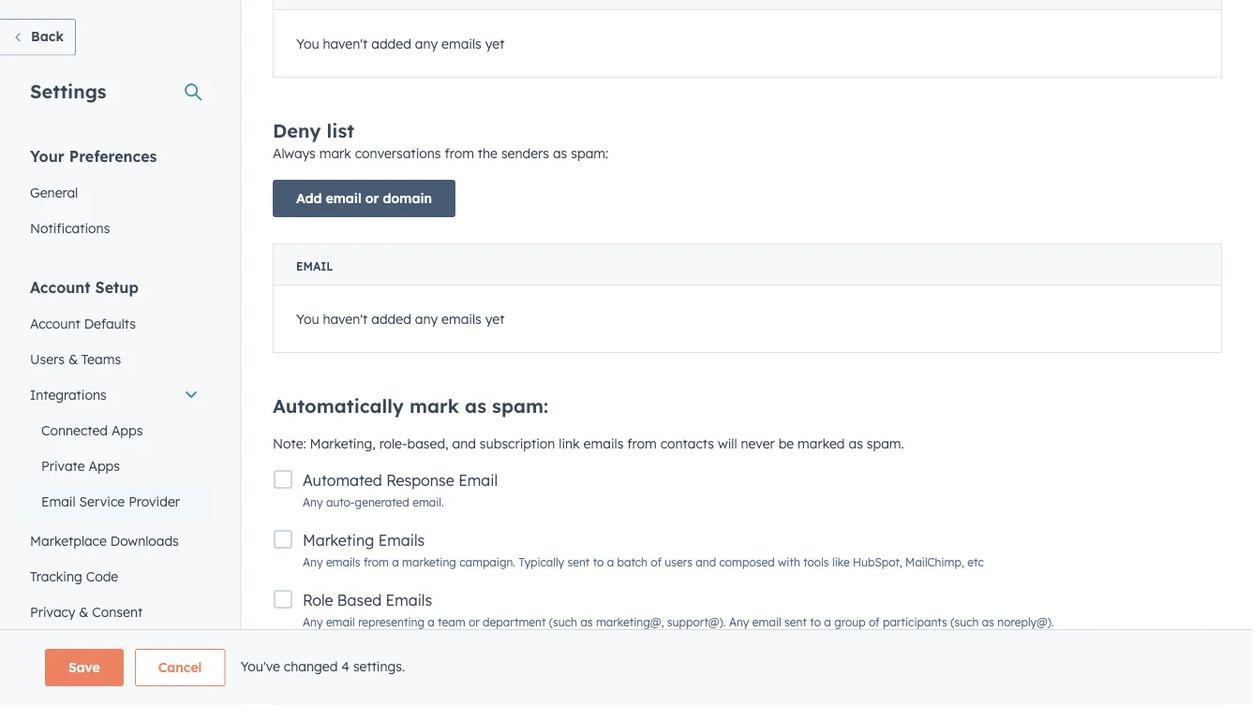 Task type: locate. For each thing, give the bounding box(es) containing it.
account for account setup
[[30, 278, 91, 297]]

1 vertical spatial or
[[469, 616, 480, 630]]

haven't
[[323, 35, 368, 52], [323, 311, 368, 327]]

1 vertical spatial sent
[[784, 616, 807, 630]]

1 horizontal spatial (such
[[950, 616, 979, 630]]

any down "marketing"
[[303, 556, 323, 570]]

preferences
[[69, 147, 157, 165]]

1 vertical spatial of
[[869, 616, 880, 630]]

deny
[[273, 119, 321, 142]]

1 vertical spatial and
[[696, 556, 716, 570]]

any emails from a marketing campaign. typically sent to a batch of users and composed with tools like hubspot, mailchimp, etc
[[303, 556, 984, 570]]

never
[[741, 436, 775, 452]]

or right team
[[469, 616, 480, 630]]

1 vertical spatial from
[[627, 436, 657, 452]]

emails up marketing
[[378, 531, 425, 550]]

any for marketing emails
[[303, 556, 323, 570]]

save button
[[45, 649, 123, 687]]

integrations
[[30, 387, 107, 403]]

based
[[337, 591, 382, 610]]

0 vertical spatial account
[[30, 278, 91, 297]]

add email or domain button
[[273, 180, 455, 217]]

2 added from the top
[[371, 311, 411, 327]]

email.
[[412, 496, 444, 510]]

apps down integrations 'button'
[[111, 422, 143, 439]]

mark inside deny list always mark conversations from the senders as spam:
[[319, 145, 351, 162]]

account defaults link
[[19, 306, 210, 342]]

always
[[273, 145, 316, 162]]

1 vertical spatial you haven't added any emails yet
[[296, 311, 505, 327]]

0 horizontal spatial with
[[364, 676, 386, 690]]

0 horizontal spatial email
[[41, 493, 76, 510]]

account up account defaults
[[30, 278, 91, 297]]

1 you haven't added any emails yet from the top
[[296, 35, 505, 52]]

1 horizontal spatial or
[[469, 616, 480, 630]]

1 vertical spatial emails
[[386, 591, 432, 610]]

privacy
[[30, 604, 75, 620]]

0 vertical spatial of
[[651, 556, 662, 570]]

tracking
[[30, 568, 82, 585]]

cancel button
[[135, 649, 225, 687]]

1 horizontal spatial email
[[296, 260, 333, 274]]

automatically mark as spam:
[[273, 395, 548, 418]]

any
[[303, 496, 323, 510], [303, 556, 323, 570], [303, 616, 323, 630], [729, 616, 749, 630], [303, 676, 323, 690]]

1 vertical spatial mark
[[410, 395, 459, 418]]

emails up representing
[[386, 591, 432, 610]]

of left users
[[651, 556, 662, 570]]

0 horizontal spatial to
[[593, 556, 604, 570]]

connected
[[41, 422, 108, 439]]

2 vertical spatial from
[[364, 556, 389, 570]]

with left tools
[[778, 556, 800, 570]]

2 you from the top
[[296, 311, 319, 327]]

email down subscription
[[458, 471, 498, 490]]

notifications link
[[19, 210, 210, 246]]

to left group
[[810, 616, 821, 630]]

1 any from the top
[[415, 35, 438, 52]]

email down 'private'
[[41, 493, 76, 510]]

private apps link
[[19, 448, 210, 484]]

or left domain in the left top of the page
[[365, 190, 379, 207]]

marketing,
[[310, 436, 376, 452]]

settings
[[30, 79, 106, 103]]

hubspot,
[[853, 556, 902, 570]]

0 vertical spatial &
[[68, 351, 78, 367]]

2 account from the top
[[30, 315, 80, 332]]

subscription link emails
[[303, 651, 475, 670]]

0 vertical spatial you
[[296, 35, 319, 52]]

1 vertical spatial any
[[415, 311, 438, 327]]

1 horizontal spatial &
[[79, 604, 88, 620]]

email right the add
[[326, 190, 361, 207]]

0 vertical spatial haven't
[[323, 35, 368, 52]]

email
[[296, 260, 333, 274], [458, 471, 498, 490], [41, 493, 76, 510]]

account up users
[[30, 315, 80, 332]]

domain
[[383, 190, 432, 207]]

users & teams
[[30, 351, 121, 367]]

mark up based,
[[410, 395, 459, 418]]

to
[[593, 556, 604, 570], [810, 616, 821, 630]]

haven't up list
[[323, 35, 368, 52]]

marketing emails
[[303, 531, 425, 550]]

0 vertical spatial added
[[371, 35, 411, 52]]

email down based
[[326, 616, 355, 630]]

0 horizontal spatial from
[[364, 556, 389, 570]]

0 vertical spatial mark
[[319, 145, 351, 162]]

any left auto-
[[303, 496, 323, 510]]

1 vertical spatial to
[[810, 616, 821, 630]]

0 horizontal spatial spam:
[[492, 395, 548, 418]]

added
[[371, 35, 411, 52], [371, 311, 411, 327]]

1 vertical spatial haven't
[[323, 311, 368, 327]]

1 vertical spatial account
[[30, 315, 80, 332]]

1 vertical spatial apps
[[89, 458, 120, 474]]

notifications
[[30, 220, 110, 236]]

1 horizontal spatial and
[[696, 556, 716, 570]]

0 vertical spatial any
[[415, 35, 438, 52]]

apps for private apps
[[89, 458, 120, 474]]

1 vertical spatial spam:
[[492, 395, 548, 418]]

1 yet from the top
[[485, 35, 505, 52]]

provider
[[129, 493, 180, 510]]

(such right department
[[549, 616, 577, 630]]

0 vertical spatial from
[[445, 145, 474, 162]]

account
[[30, 278, 91, 297], [30, 315, 80, 332]]

1 vertical spatial added
[[371, 311, 411, 327]]

email inside button
[[326, 190, 361, 207]]

as left spam.
[[849, 436, 863, 452]]

mark down list
[[319, 145, 351, 162]]

apps up 'service'
[[89, 458, 120, 474]]

support@).
[[667, 616, 726, 630]]

and
[[452, 436, 476, 452], [696, 556, 716, 570]]

marketplace downloads
[[30, 533, 179, 549]]

to left 'batch'
[[593, 556, 604, 570]]

with down 'settings.'
[[364, 676, 386, 690]]

2 horizontal spatial from
[[627, 436, 657, 452]]

page section element
[[0, 649, 1252, 687]]

typically
[[519, 556, 564, 570]]

auto-
[[326, 496, 355, 510]]

email down the add
[[296, 260, 333, 274]]

1 added from the top
[[371, 35, 411, 52]]

0 horizontal spatial mark
[[319, 145, 351, 162]]

0 horizontal spatial and
[[452, 436, 476, 452]]

link
[[395, 651, 424, 670]]

from left contacts
[[627, 436, 657, 452]]

0 vertical spatial email
[[296, 260, 333, 274]]

1 horizontal spatial from
[[445, 145, 474, 162]]

0 horizontal spatial or
[[365, 190, 379, 207]]

batch
[[617, 556, 648, 570]]

as
[[553, 145, 567, 162], [465, 395, 486, 418], [849, 436, 863, 452], [580, 616, 593, 630], [982, 616, 994, 630]]

changed
[[284, 659, 338, 675]]

2 vertical spatial email
[[41, 493, 76, 510]]

1 account from the top
[[30, 278, 91, 297]]

users
[[30, 351, 65, 367]]

your preferences
[[30, 147, 157, 165]]

marked
[[798, 436, 845, 452]]

as right senders
[[553, 145, 567, 162]]

2 vertical spatial emails
[[428, 651, 475, 670]]

as up subscription
[[465, 395, 486, 418]]

email for email
[[296, 260, 333, 274]]

0 vertical spatial you haven't added any emails yet
[[296, 35, 505, 52]]

2 horizontal spatial email
[[458, 471, 498, 490]]

0 vertical spatial to
[[593, 556, 604, 570]]

email inside account setup element
[[41, 493, 76, 510]]

spam: up subscription
[[492, 395, 548, 418]]

of
[[651, 556, 662, 570], [869, 616, 880, 630]]

role
[[303, 591, 333, 610]]

spam:
[[571, 145, 608, 162], [492, 395, 548, 418]]

sent right typically
[[567, 556, 590, 570]]

sent left group
[[784, 616, 807, 630]]

1 vertical spatial email
[[458, 471, 498, 490]]

any down the role
[[303, 616, 323, 630]]

from down marketing emails
[[364, 556, 389, 570]]

1 vertical spatial yet
[[485, 311, 505, 327]]

& right the privacy
[[79, 604, 88, 620]]

0 vertical spatial apps
[[111, 422, 143, 439]]

and right based,
[[452, 436, 476, 452]]

of right group
[[869, 616, 880, 630]]

emails up links.
[[428, 651, 475, 670]]

any
[[415, 35, 438, 52], [415, 311, 438, 327]]

0 horizontal spatial sent
[[567, 556, 590, 570]]

any down changed
[[303, 676, 323, 690]]

sent
[[567, 556, 590, 570], [784, 616, 807, 630]]

& right users
[[68, 351, 78, 367]]

0 horizontal spatial (such
[[549, 616, 577, 630]]

a
[[392, 556, 399, 570], [607, 556, 614, 570], [428, 616, 435, 630], [824, 616, 831, 630]]

0 vertical spatial sent
[[567, 556, 590, 570]]

1 vertical spatial you
[[296, 311, 319, 327]]

yet
[[485, 35, 505, 52], [485, 311, 505, 327]]

cancel
[[158, 660, 202, 676]]

you've
[[240, 659, 280, 675]]

1 horizontal spatial spam:
[[571, 145, 608, 162]]

any for role based emails
[[303, 616, 323, 630]]

0 vertical spatial with
[[778, 556, 800, 570]]

4
[[341, 659, 350, 675]]

and right users
[[696, 556, 716, 570]]

you up automatically
[[296, 311, 319, 327]]

general
[[30, 184, 78, 201]]

0 horizontal spatial &
[[68, 351, 78, 367]]

(such right the participants
[[950, 616, 979, 630]]

campaign.
[[459, 556, 516, 570]]

a left team
[[428, 616, 435, 630]]

emails
[[441, 35, 482, 52], [441, 311, 482, 327], [583, 436, 624, 452], [326, 556, 360, 570], [326, 676, 360, 690]]

(such
[[549, 616, 577, 630], [950, 616, 979, 630]]

emails for based
[[386, 591, 432, 610]]

as left 'marketing@,' at the bottom
[[580, 616, 593, 630]]

1 horizontal spatial of
[[869, 616, 880, 630]]

marketplace downloads link
[[19, 523, 210, 559]]

haven't up automatically
[[323, 311, 368, 327]]

apps
[[111, 422, 143, 439], [89, 458, 120, 474]]

2 (such from the left
[[950, 616, 979, 630]]

spam: right senders
[[571, 145, 608, 162]]

1 vertical spatial &
[[79, 604, 88, 620]]

you up the deny
[[296, 35, 319, 52]]

from left the
[[445, 145, 474, 162]]

mark
[[319, 145, 351, 162], [410, 395, 459, 418]]

0 vertical spatial yet
[[485, 35, 505, 52]]

0 vertical spatial spam:
[[571, 145, 608, 162]]

0 vertical spatial or
[[365, 190, 379, 207]]

a left 'batch'
[[607, 556, 614, 570]]

save
[[68, 660, 100, 676]]



Task type: describe. For each thing, give the bounding box(es) containing it.
2 any from the top
[[415, 311, 438, 327]]

settings.
[[353, 659, 405, 675]]

back link
[[0, 19, 76, 56]]

1 you from the top
[[296, 35, 319, 52]]

& for users
[[68, 351, 78, 367]]

service
[[79, 493, 125, 510]]

1 horizontal spatial sent
[[784, 616, 807, 630]]

tracking code
[[30, 568, 118, 585]]

link
[[559, 436, 580, 452]]

you've changed 4 settings.
[[240, 659, 405, 675]]

group
[[834, 616, 866, 630]]

a left group
[[824, 616, 831, 630]]

or inside add email or domain button
[[365, 190, 379, 207]]

response
[[386, 471, 454, 490]]

consent
[[92, 604, 143, 620]]

downloads
[[110, 533, 179, 549]]

participants
[[883, 616, 947, 630]]

from inside deny list always mark conversations from the senders as spam:
[[445, 145, 474, 162]]

1 (such from the left
[[549, 616, 577, 630]]

0 vertical spatial and
[[452, 436, 476, 452]]

connected apps
[[41, 422, 143, 439]]

account setup element
[[19, 277, 210, 666]]

1 haven't from the top
[[323, 35, 368, 52]]

automatically
[[273, 395, 404, 418]]

the
[[478, 145, 498, 162]]

composed
[[719, 556, 775, 570]]

noreply@).
[[997, 616, 1054, 630]]

representing
[[358, 616, 424, 630]]

conversations
[[355, 145, 441, 162]]

etc
[[967, 556, 984, 570]]

account defaults
[[30, 315, 136, 332]]

automated response email
[[303, 471, 498, 490]]

any right support@).
[[729, 616, 749, 630]]

defaults
[[84, 315, 136, 332]]

private
[[41, 458, 85, 474]]

1 vertical spatial with
[[364, 676, 386, 690]]

apps for connected apps
[[111, 422, 143, 439]]

integrations button
[[19, 377, 210, 413]]

email down composed
[[752, 616, 781, 630]]

1 horizontal spatial to
[[810, 616, 821, 630]]

email for any
[[326, 616, 355, 630]]

0 horizontal spatial of
[[651, 556, 662, 570]]

privacy & consent link
[[19, 595, 210, 630]]

any for subscription link emails
[[303, 676, 323, 690]]

back
[[31, 28, 64, 45]]

list
[[327, 119, 354, 142]]

0 vertical spatial emails
[[378, 531, 425, 550]]

automated
[[303, 471, 382, 490]]

general link
[[19, 175, 210, 210]]

senders
[[501, 145, 549, 162]]

based,
[[407, 436, 449, 452]]

be
[[778, 436, 794, 452]]

tracking code link
[[19, 559, 210, 595]]

as inside deny list always mark conversations from the senders as spam:
[[553, 145, 567, 162]]

1 horizontal spatial mark
[[410, 395, 459, 418]]

note:
[[273, 436, 306, 452]]

any for automated response email
[[303, 496, 323, 510]]

any emails with unsubscribe links.
[[303, 676, 482, 690]]

2 haven't from the top
[[323, 311, 368, 327]]

2 you haven't added any emails yet from the top
[[296, 311, 505, 327]]

add email or domain
[[296, 190, 432, 207]]

deny list always mark conversations from the senders as spam:
[[273, 119, 608, 162]]

2 yet from the top
[[485, 311, 505, 327]]

privacy & consent
[[30, 604, 143, 620]]

marketing
[[402, 556, 456, 570]]

email for email service provider
[[41, 493, 76, 510]]

role-
[[379, 436, 407, 452]]

marketing@,
[[596, 616, 664, 630]]

private apps
[[41, 458, 120, 474]]

as left noreply@).
[[982, 616, 994, 630]]

links.
[[456, 676, 482, 690]]

a left marketing
[[392, 556, 399, 570]]

department
[[483, 616, 546, 630]]

account for account defaults
[[30, 315, 80, 332]]

users
[[665, 556, 693, 570]]

unsubscribe
[[389, 676, 453, 690]]

your
[[30, 147, 64, 165]]

your preferences element
[[19, 146, 210, 246]]

subscription
[[480, 436, 555, 452]]

spam: inside deny list always mark conversations from the senders as spam:
[[571, 145, 608, 162]]

team
[[438, 616, 465, 630]]

teams
[[81, 351, 121, 367]]

connected apps link
[[19, 413, 210, 448]]

& for privacy
[[79, 604, 88, 620]]

mailchimp,
[[905, 556, 964, 570]]

email service provider link
[[19, 484, 210, 520]]

add
[[296, 190, 322, 207]]

will
[[718, 436, 737, 452]]

generated
[[355, 496, 409, 510]]

tools
[[803, 556, 829, 570]]

users & teams link
[[19, 342, 210, 377]]

1 horizontal spatial with
[[778, 556, 800, 570]]

email for add
[[326, 190, 361, 207]]

marketplace
[[30, 533, 107, 549]]

email service provider
[[41, 493, 180, 510]]

marketing
[[303, 531, 374, 550]]

any email representing a team or department (such as marketing@, support@). any email sent to a group of participants (such as noreply@).
[[303, 616, 1054, 630]]

spam.
[[867, 436, 904, 452]]

role based emails
[[303, 591, 432, 610]]

emails for link
[[428, 651, 475, 670]]

any auto-generated email.
[[303, 496, 444, 510]]

setup
[[95, 278, 139, 297]]

contacts
[[660, 436, 714, 452]]

note: marketing, role-based, and subscription link emails from contacts will never be marked as spam.
[[273, 436, 904, 452]]



Task type: vqa. For each thing, say whether or not it's contained in the screenshot.
Any emails with unsubscribe links.
yes



